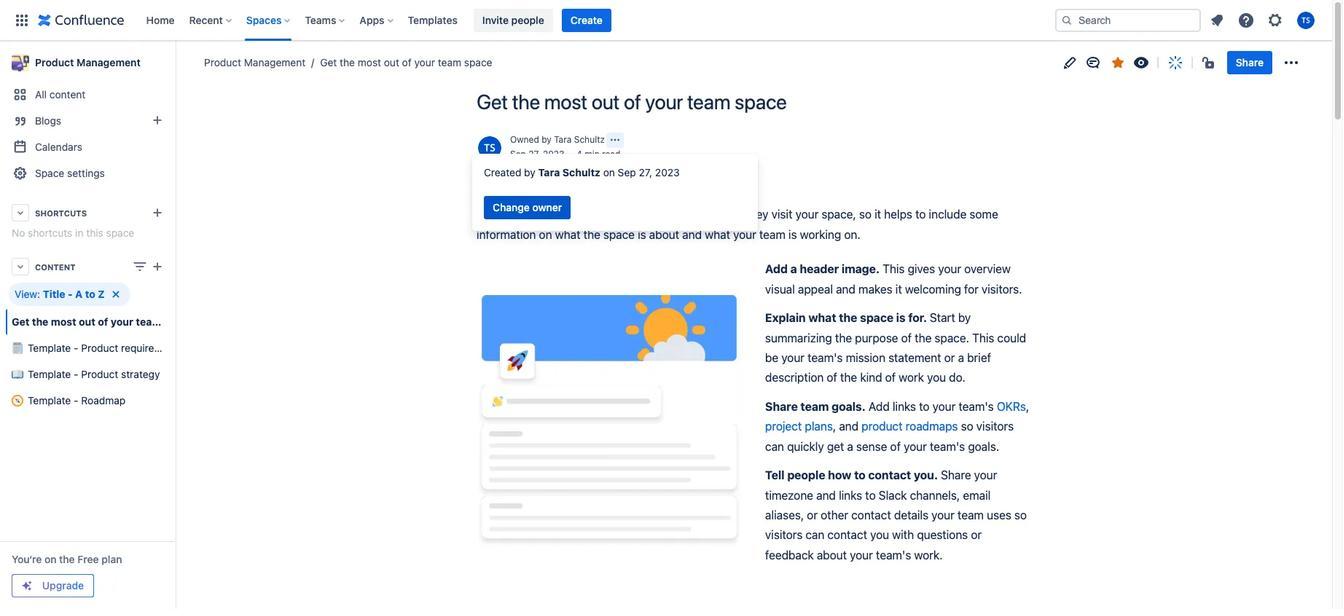 Task type: vqa. For each thing, say whether or not it's contained in the screenshot.
One fish's fish
no



Task type: describe. For each thing, give the bounding box(es) containing it.
about for feedback
[[817, 549, 847, 562]]

channels,
[[910, 489, 960, 502]]

:book: image
[[12, 369, 23, 381]]

your inside this gives your overview visual appeal and makes it welcoming for visitors.
[[938, 263, 962, 276]]

the down explain what the space is for.
[[835, 331, 852, 344]]

makes
[[859, 283, 893, 296]]

premium image
[[21, 580, 33, 592]]

when
[[715, 208, 743, 221]]

upgrade button
[[12, 575, 93, 597]]

invite people
[[482, 13, 544, 26]]

0 horizontal spatial 2023
[[543, 148, 565, 159]]

space
[[35, 167, 64, 179]]

timezone
[[765, 489, 814, 502]]

project plans link
[[765, 420, 833, 433]]

calendars
[[35, 141, 82, 153]]

to inside the overview is the first page visitors will see when they visit your space, so it helps to include some information on what the space is about and what your team is working on.
[[916, 208, 926, 221]]

1 vertical spatial get the most out of your team space
[[477, 90, 787, 114]]

change owner
[[493, 201, 562, 214]]

it inside this gives your overview visual appeal and makes it welcoming for visitors.
[[896, 283, 902, 296]]

template for template - product requirements
[[28, 342, 71, 354]]

:notepad_spiral: image
[[12, 343, 23, 354]]

questions
[[917, 529, 968, 542]]

read
[[602, 148, 621, 159]]

to right how at the bottom of the page
[[854, 469, 866, 482]]

4 min read
[[577, 148, 621, 159]]

the up purpose
[[839, 311, 858, 324]]

home
[[146, 13, 175, 26]]

so inside the so visitors can quickly get a sense of your team's goals.
[[961, 420, 974, 433]]

your inside space element
[[111, 316, 133, 328]]

shortcuts
[[35, 208, 87, 218]]

template - product strategy
[[28, 368, 160, 381]]

share your timezone and links to slack channels, email aliases, or other contact details your team uses so visitors can contact you with questions or feedback about your team's work.
[[765, 469, 1030, 562]]

owned
[[510, 134, 539, 145]]

0 vertical spatial sep
[[510, 148, 526, 159]]

explain
[[765, 311, 806, 324]]

okrs
[[997, 400, 1026, 413]]

people for tell
[[787, 469, 826, 482]]

this inside this gives your overview visual appeal and makes it welcoming for visitors.
[[883, 263, 905, 276]]

so inside share your timezone and links to slack channels, email aliases, or other contact details your team uses so visitors can contact you with questions or feedback about your team's work.
[[1015, 509, 1027, 522]]

links for and
[[839, 489, 862, 502]]

create for create
[[571, 13, 603, 26]]

with
[[892, 529, 914, 542]]

will
[[673, 208, 690, 221]]

shortcuts
[[28, 227, 72, 239]]

tara for created
[[538, 166, 560, 179]]

visitors inside the so visitors can quickly get a sense of your team's goals.
[[977, 420, 1014, 433]]

so visitors can quickly get a sense of your team's goals.
[[765, 420, 1017, 453]]

first
[[581, 208, 601, 221]]

purpose
[[855, 331, 898, 344]]

search image
[[1061, 14, 1073, 26]]

0 vertical spatial on
[[603, 166, 615, 179]]

uses
[[987, 509, 1012, 522]]

team inside the share team goals. add links to your team's okrs , project plans , and product roadmaps
[[801, 400, 829, 413]]

0 vertical spatial ,
[[1026, 400, 1029, 413]]

0 vertical spatial 27,
[[529, 148, 541, 159]]

this inside start by summarizing the purpose of the space. this could be your team's mission statement or a brief description of the kind of work you do.
[[972, 331, 995, 344]]

gives
[[908, 263, 935, 276]]

goals. inside the share team goals. add links to your team's okrs , project plans , and product roadmaps
[[832, 400, 866, 413]]

view:
[[15, 288, 40, 300]]

a inside the so visitors can quickly get a sense of your team's goals.
[[847, 440, 854, 453]]

to inside space element
[[85, 288, 95, 300]]

1 vertical spatial most
[[544, 90, 588, 114]]

1 horizontal spatial most
[[358, 56, 381, 69]]

spaces
[[246, 13, 282, 26]]

apps button
[[355, 8, 399, 32]]

management inside space element
[[77, 56, 141, 69]]

by for start
[[958, 311, 971, 324]]

quick summary image
[[1167, 54, 1184, 71]]

work
[[899, 371, 924, 384]]

team's inside the share team goals. add links to your team's okrs , project plans , and product roadmaps
[[959, 400, 994, 413]]

template - roadmap link
[[6, 388, 169, 414]]

add shortcut image
[[149, 204, 166, 222]]

help icon image
[[1238, 11, 1255, 29]]

share for share
[[1236, 56, 1264, 69]]

product down template - product requirements link
[[81, 368, 118, 381]]

unstar image
[[1109, 54, 1127, 71]]

create a stellar overview
[[477, 176, 654, 196]]

in
[[75, 227, 83, 239]]

for.
[[909, 311, 927, 324]]

most inside space element
[[51, 316, 76, 328]]

page
[[604, 208, 630, 221]]

get
[[827, 440, 844, 453]]

apps
[[360, 13, 385, 26]]

space settings link
[[6, 160, 169, 187]]

1 horizontal spatial sep
[[618, 166, 636, 179]]

how
[[828, 469, 852, 482]]

product up "all content"
[[35, 56, 74, 69]]

start
[[930, 311, 956, 324]]

0 horizontal spatial what
[[555, 228, 581, 241]]

4
[[577, 148, 582, 159]]

view: title - a to z
[[15, 288, 105, 300]]

schultz for owned
[[574, 134, 605, 145]]

created by tara schultz on sep 27, 2023
[[484, 166, 680, 179]]

content
[[49, 88, 86, 101]]

you're on the free plan
[[12, 553, 122, 566]]

overview for create a stellar overview
[[589, 176, 654, 196]]

product management inside space element
[[35, 56, 141, 69]]

information
[[477, 228, 536, 241]]

or inside start by summarizing the purpose of the space. this could be your team's mission statement or a brief description of the kind of work you do.
[[944, 351, 955, 364]]

blogs
[[35, 114, 61, 127]]

you're
[[12, 553, 42, 566]]

strategy
[[121, 368, 160, 381]]

space element
[[0, 41, 194, 609]]

:notepad_spiral: image
[[12, 343, 23, 354]]

free
[[78, 553, 99, 566]]

could
[[998, 331, 1026, 344]]

a
[[75, 288, 83, 300]]

team's inside the so visitors can quickly get a sense of your team's goals.
[[930, 440, 965, 453]]

brief
[[967, 351, 991, 364]]

tara schultz image
[[478, 136, 502, 160]]

global element
[[9, 0, 1053, 40]]

template - product requirements
[[28, 342, 183, 354]]

all content link
[[6, 82, 169, 108]]

team's inside share your timezone and links to slack channels, email aliases, or other contact details your team uses so visitors can contact you with questions or feedback about your team's work.
[[876, 549, 911, 562]]

1 horizontal spatial 27,
[[639, 166, 653, 179]]

a up change owner
[[529, 176, 538, 196]]

of inside the so visitors can quickly get a sense of your team's goals.
[[890, 440, 901, 453]]

1 horizontal spatial out
[[384, 56, 399, 69]]

visit
[[772, 208, 793, 221]]

the down view:
[[32, 316, 48, 328]]

templates
[[408, 13, 458, 26]]

clear view image
[[107, 286, 125, 303]]

2 vertical spatial or
[[971, 529, 982, 542]]

2 horizontal spatial get
[[477, 90, 508, 114]]

recent button
[[185, 8, 238, 32]]

and inside this gives your overview visual appeal and makes it welcoming for visitors.
[[836, 283, 856, 296]]

see
[[693, 208, 712, 221]]

image.
[[842, 263, 880, 276]]

product down "recent" popup button
[[204, 56, 241, 69]]

space inside the overview is the first page visitors will see when they visit your space, so it helps to include some information on what the space is about and what your team is working on.
[[604, 228, 635, 241]]

2 horizontal spatial what
[[809, 311, 836, 324]]

helps
[[884, 208, 913, 221]]

visitors.
[[982, 283, 1022, 296]]

visitors inside the overview is the first page visitors will see when they visit your space, so it helps to include some information on what the space is about and what your team is working on.
[[633, 208, 670, 221]]

project
[[765, 420, 802, 433]]

the down first
[[584, 228, 601, 241]]

and inside the share team goals. add links to your team's okrs , project plans , and product roadmaps
[[839, 420, 859, 433]]

manage page ownership image
[[609, 134, 621, 146]]

of inside space element
[[98, 316, 108, 328]]

the left first
[[561, 208, 578, 221]]

calendars link
[[6, 134, 169, 160]]

created
[[484, 166, 521, 179]]

product roadmaps link
[[862, 420, 958, 433]]

- for template - product requirements
[[74, 342, 78, 354]]

owned by tara schultz
[[510, 134, 605, 145]]

description
[[765, 371, 824, 384]]

- left a
[[68, 288, 73, 300]]

the left free
[[59, 553, 75, 566]]

can inside the so visitors can quickly get a sense of your team's goals.
[[765, 440, 784, 453]]

team inside the overview is the first page visitors will see when they visit your space, so it helps to include some information on what the space is about and what your team is working on.
[[759, 228, 786, 241]]

- for template - product strategy
[[74, 368, 78, 381]]

0 vertical spatial get
[[320, 56, 337, 69]]

appswitcher icon image
[[13, 11, 31, 29]]

template for template - roadmap
[[28, 394, 71, 407]]

notification icon image
[[1209, 11, 1226, 29]]

plan
[[102, 553, 122, 566]]

2 horizontal spatial out
[[592, 90, 620, 114]]

tell
[[765, 469, 785, 482]]

the overview is the first page visitors will see when they visit your space, so it helps to include some information on what the space is about and what your team is working on.
[[477, 208, 1002, 241]]

team inside share your timezone and links to slack channels, email aliases, or other contact details your team uses so visitors can contact you with questions or feedback about your team's work.
[[958, 509, 984, 522]]



Task type: locate. For each thing, give the bounding box(es) containing it.
team's
[[808, 351, 843, 364], [959, 400, 994, 413], [930, 440, 965, 453], [876, 549, 911, 562]]

what down appeal
[[809, 311, 836, 324]]

sep
[[510, 148, 526, 159], [618, 166, 636, 179]]

the down teams dropdown button
[[340, 56, 355, 69]]

1 horizontal spatial product management link
[[204, 55, 306, 70]]

product management link inside space element
[[6, 48, 169, 77]]

collapse sidebar image
[[159, 48, 191, 77]]

the down the for.
[[915, 331, 932, 344]]

about down will
[[649, 228, 679, 241]]

0 vertical spatial template
[[28, 342, 71, 354]]

1 horizontal spatial management
[[244, 56, 306, 69]]

0 vertical spatial 2023
[[543, 148, 565, 159]]

sep down owned
[[510, 148, 526, 159]]

team inside space element
[[136, 316, 161, 328]]

the up owned
[[512, 90, 540, 114]]

work.
[[914, 549, 943, 562]]

1 vertical spatial on
[[539, 228, 552, 241]]

no shortcuts in this space
[[12, 227, 134, 239]]

share button
[[1227, 51, 1273, 74]]

1 vertical spatial 27,
[[639, 166, 653, 179]]

goals. up plans
[[832, 400, 866, 413]]

0 vertical spatial out
[[384, 56, 399, 69]]

0 horizontal spatial 27,
[[529, 148, 541, 159]]

2023 down owned by tara schultz at the top left of page
[[543, 148, 565, 159]]

schultz for created
[[563, 166, 601, 179]]

a inside start by summarizing the purpose of the space. this could be your team's mission statement or a brief description of the kind of work you do.
[[958, 351, 964, 364]]

be
[[765, 351, 779, 364]]

explain what the space is for.
[[765, 311, 930, 324]]

people
[[511, 13, 544, 26], [787, 469, 826, 482]]

get the most out of your team space up template - product requirements
[[12, 316, 194, 328]]

by inside start by summarizing the purpose of the space. this could be your team's mission statement or a brief description of the kind of work you do.
[[958, 311, 971, 324]]

schultz up min
[[574, 134, 605, 145]]

out down apps popup button
[[384, 56, 399, 69]]

0 vertical spatial so
[[859, 208, 872, 221]]

template - product requirements link
[[6, 335, 183, 362]]

management
[[77, 56, 141, 69], [244, 56, 306, 69]]

your inside the share team goals. add links to your team's okrs , project plans , and product roadmaps
[[933, 400, 956, 413]]

overview inside this gives your overview visual appeal and makes it welcoming for visitors.
[[964, 263, 1011, 276]]

by
[[542, 134, 552, 145], [524, 166, 536, 179], [958, 311, 971, 324]]

change view image
[[131, 258, 149, 276]]

team's down summarizing
[[808, 351, 843, 364]]

overview up page
[[589, 176, 654, 196]]

the
[[340, 56, 355, 69], [512, 90, 540, 114], [561, 208, 578, 221], [584, 228, 601, 241], [839, 311, 858, 324], [32, 316, 48, 328], [835, 331, 852, 344], [915, 331, 932, 344], [840, 371, 857, 384], [59, 553, 75, 566]]

create for create a stellar overview
[[477, 176, 525, 196]]

product management link up all content link
[[6, 48, 169, 77]]

, up the get
[[833, 420, 836, 433]]

1 horizontal spatial it
[[896, 283, 902, 296]]

1 horizontal spatial share
[[941, 469, 971, 482]]

template right :book: icon
[[28, 368, 71, 381]]

to inside the share team goals. add links to your team's okrs , project plans , and product roadmaps
[[919, 400, 930, 413]]

0 vertical spatial create
[[571, 13, 603, 26]]

on.
[[844, 228, 861, 241]]

0 horizontal spatial sep
[[510, 148, 526, 159]]

so inside the overview is the first page visitors will see when they visit your space, so it helps to include some information on what the space is about and what your team is working on.
[[859, 208, 872, 221]]

0 vertical spatial by
[[542, 134, 552, 145]]

you inside start by summarizing the purpose of the space. this could be your team's mission statement or a brief description of the kind of work you do.
[[927, 371, 946, 384]]

this gives your overview visual appeal and makes it welcoming for visitors.
[[765, 263, 1022, 296]]

space,
[[822, 208, 856, 221]]

0 horizontal spatial this
[[883, 263, 905, 276]]

content
[[35, 262, 75, 272]]

your profile and preferences image
[[1298, 11, 1315, 29]]

tara up sep 27, 2023 at the left top of the page
[[554, 134, 572, 145]]

0 horizontal spatial on
[[44, 553, 57, 566]]

1 vertical spatial goals.
[[968, 440, 1000, 453]]

get inside space element
[[12, 316, 29, 328]]

and up other
[[817, 489, 836, 502]]

quickly
[[787, 440, 824, 453]]

welcoming
[[905, 283, 961, 296]]

3 template from the top
[[28, 394, 71, 407]]

0 horizontal spatial visitors
[[633, 208, 670, 221]]

stop watching image
[[1133, 54, 1150, 71]]

2023 up will
[[655, 166, 680, 179]]

people right invite
[[511, 13, 544, 26]]

:compass: image
[[12, 395, 23, 407], [12, 395, 23, 407]]

0 horizontal spatial you
[[870, 529, 889, 542]]

2023
[[543, 148, 565, 159], [655, 166, 680, 179]]

on down owner
[[539, 228, 552, 241]]

2 vertical spatial on
[[44, 553, 57, 566]]

can inside share your timezone and links to slack channels, email aliases, or other contact details your team uses so visitors can contact you with questions or feedback about your team's work.
[[806, 529, 825, 542]]

you inside share your timezone and links to slack channels, email aliases, or other contact details your team uses so visitors can contact you with questions or feedback about your team's work.
[[870, 529, 889, 542]]

0 vertical spatial schultz
[[574, 134, 605, 145]]

out
[[384, 56, 399, 69], [592, 90, 620, 114], [79, 316, 95, 328]]

include
[[929, 208, 967, 221]]

about down other
[[817, 549, 847, 562]]

people inside "button"
[[511, 13, 544, 26]]

share up project
[[765, 400, 798, 413]]

get the most out of your team space link down apps popup button
[[306, 55, 492, 70]]

so right uses
[[1015, 509, 1027, 522]]

1 vertical spatial get the most out of your team space link
[[6, 309, 194, 335]]

0 vertical spatial get the most out of your team space
[[320, 56, 492, 69]]

on inside space element
[[44, 553, 57, 566]]

0 vertical spatial most
[[358, 56, 381, 69]]

0 vertical spatial you
[[927, 371, 946, 384]]

your inside start by summarizing the purpose of the space. this could be your team's mission statement or a brief description of the kind of work you do.
[[782, 351, 805, 364]]

space
[[464, 56, 492, 69], [735, 90, 787, 114], [106, 227, 134, 239], [604, 228, 635, 241], [860, 311, 894, 324], [164, 316, 194, 328]]

2 management from the left
[[244, 56, 306, 69]]

:book: image
[[12, 369, 23, 381]]

to right helps
[[916, 208, 926, 221]]

add up visual
[[765, 263, 788, 276]]

on down read
[[603, 166, 615, 179]]

create inside global element
[[571, 13, 603, 26]]

0 horizontal spatial goals.
[[832, 400, 866, 413]]

team's down roadmaps
[[930, 440, 965, 453]]

, down the could
[[1026, 400, 1029, 413]]

1 horizontal spatial create
[[571, 13, 603, 26]]

so right roadmaps
[[961, 420, 974, 433]]

2 horizontal spatial most
[[544, 90, 588, 114]]

1 horizontal spatial by
[[542, 134, 552, 145]]

Search field
[[1056, 8, 1201, 32]]

share right no restrictions icon
[[1236, 56, 1264, 69]]

1 vertical spatial 2023
[[655, 166, 680, 179]]

2 horizontal spatial share
[[1236, 56, 1264, 69]]

1 horizontal spatial add
[[869, 400, 890, 413]]

mission
[[846, 351, 886, 364]]

get the most out of your team space inside space element
[[12, 316, 194, 328]]

min
[[585, 148, 600, 159]]

0 vertical spatial people
[[511, 13, 544, 26]]

by right start
[[958, 311, 971, 324]]

2 horizontal spatial so
[[1015, 509, 1027, 522]]

overview up visitors.
[[964, 263, 1011, 276]]

2 vertical spatial out
[[79, 316, 95, 328]]

0 vertical spatial or
[[944, 351, 955, 364]]

template right :notepad_spiral: icon
[[28, 342, 71, 354]]

and up the get
[[839, 420, 859, 433]]

about inside share your timezone and links to slack channels, email aliases, or other contact details your team uses so visitors can contact you with questions or feedback about your team's work.
[[817, 549, 847, 562]]

overview up 'information'
[[500, 208, 546, 221]]

to up roadmaps
[[919, 400, 930, 413]]

team's down 'with'
[[876, 549, 911, 562]]

and inside the overview is the first page visitors will see when they visit your space, so it helps to include some information on what the space is about and what your team is working on.
[[682, 228, 702, 241]]

1 vertical spatial links
[[839, 489, 862, 502]]

get the most out of your team space up manage page ownership icon
[[477, 90, 787, 114]]

2 horizontal spatial on
[[603, 166, 615, 179]]

shortcuts button
[[6, 200, 169, 226]]

you left do.
[[927, 371, 946, 384]]

template inside template - product strategy link
[[28, 368, 71, 381]]

working
[[800, 228, 841, 241]]

1 horizontal spatial about
[[817, 549, 847, 562]]

share inside the share team goals. add links to your team's okrs , project plans , and product roadmaps
[[765, 400, 798, 413]]

home link
[[142, 8, 179, 32]]

and
[[682, 228, 702, 241], [836, 283, 856, 296], [839, 420, 859, 433], [817, 489, 836, 502]]

settings icon image
[[1267, 11, 1284, 29]]

2 horizontal spatial by
[[958, 311, 971, 324]]

- for template - roadmap
[[74, 394, 78, 407]]

visitors
[[633, 208, 670, 221], [977, 420, 1014, 433], [765, 529, 803, 542]]

2 horizontal spatial or
[[971, 529, 982, 542]]

0 horizontal spatial get
[[12, 316, 29, 328]]

1 vertical spatial get
[[477, 90, 508, 114]]

1 horizontal spatial this
[[972, 331, 995, 344]]

get up :notepad_spiral: image
[[12, 316, 29, 328]]

0 horizontal spatial management
[[77, 56, 141, 69]]

0 horizontal spatial so
[[859, 208, 872, 221]]

- left roadmap
[[74, 394, 78, 407]]

2 vertical spatial share
[[941, 469, 971, 482]]

product
[[862, 420, 903, 433]]

overview for this gives your overview visual appeal and makes it welcoming for visitors.
[[964, 263, 1011, 276]]

visitors inside share your timezone and links to slack channels, email aliases, or other contact details your team uses so visitors can contact you with questions or feedback about your team's work.
[[765, 529, 803, 542]]

to left z
[[85, 288, 95, 300]]

goals. down okrs link
[[968, 440, 1000, 453]]

0 vertical spatial about
[[649, 228, 679, 241]]

1 horizontal spatial you
[[927, 371, 946, 384]]

1 vertical spatial overview
[[500, 208, 546, 221]]

a left brief
[[958, 351, 964, 364]]

can down other
[[806, 529, 825, 542]]

they
[[746, 208, 769, 221]]

out up template - product requirements link
[[79, 316, 95, 328]]

you left 'with'
[[870, 529, 889, 542]]

1 vertical spatial tara
[[538, 166, 560, 179]]

you.
[[914, 469, 938, 482]]

links inside share your timezone and links to slack channels, email aliases, or other contact details your team uses so visitors can contact you with questions or feedback about your team's work.
[[839, 489, 862, 502]]

by for owned
[[542, 134, 552, 145]]

0 horizontal spatial or
[[807, 509, 818, 522]]

share inside share your timezone and links to slack channels, email aliases, or other contact details your team uses so visitors can contact you with questions or feedback about your team's work.
[[941, 469, 971, 482]]

the left the kind
[[840, 371, 857, 384]]

what down when
[[705, 228, 730, 241]]

1 template from the top
[[28, 342, 71, 354]]

product management up all content link
[[35, 56, 141, 69]]

product management
[[35, 56, 141, 69], [204, 56, 306, 69]]

add
[[765, 263, 788, 276], [869, 400, 890, 413]]

templates link
[[404, 8, 462, 32]]

share for share team goals. add links to your team's okrs , project plans , and product roadmaps
[[765, 400, 798, 413]]

by down sep 27, 2023 at the left top of the page
[[524, 166, 536, 179]]

share for share your timezone and links to slack channels, email aliases, or other contact details your team uses so visitors can contact you with questions or feedback about your team's work.
[[941, 469, 971, 482]]

it right makes
[[896, 283, 902, 296]]

0 vertical spatial get the most out of your team space link
[[306, 55, 492, 70]]

get the most out of your team space link
[[306, 55, 492, 70], [6, 309, 194, 335]]

0 horizontal spatial about
[[649, 228, 679, 241]]

0 horizontal spatial people
[[511, 13, 544, 26]]

to inside share your timezone and links to slack channels, email aliases, or other contact details your team uses so visitors can contact you with questions or feedback about your team's work.
[[865, 489, 876, 502]]

most down view: title - a to z
[[51, 316, 76, 328]]

product
[[35, 56, 74, 69], [204, 56, 241, 69], [81, 342, 118, 354], [81, 368, 118, 381]]

share up email
[[941, 469, 971, 482]]

1 vertical spatial it
[[896, 283, 902, 296]]

1 product management from the left
[[35, 56, 141, 69]]

so up on.
[[859, 208, 872, 221]]

on inside the overview is the first page visitors will see when they visit your space, so it helps to include some information on what the space is about and what your team is working on.
[[539, 228, 552, 241]]

and down image.
[[836, 283, 856, 296]]

change
[[493, 201, 530, 214]]

it inside the overview is the first page visitors will see when they visit your space, so it helps to include some information on what the space is about and what your team is working on.
[[875, 208, 881, 221]]

get the most out of your team space link up template - product requirements
[[6, 309, 194, 335]]

and down see
[[682, 228, 702, 241]]

1 vertical spatial ,
[[833, 420, 836, 433]]

2 vertical spatial visitors
[[765, 529, 803, 542]]

for
[[964, 283, 979, 296]]

tara for owned
[[554, 134, 572, 145]]

1 horizontal spatial overview
[[589, 176, 654, 196]]

template for template - product strategy
[[28, 368, 71, 381]]

2 vertical spatial contact
[[828, 529, 867, 542]]

team's inside start by summarizing the purpose of the space. this could be your team's mission statement or a brief description of the kind of work you do.
[[808, 351, 843, 364]]

contact down other
[[828, 529, 867, 542]]

feedback
[[765, 549, 814, 562]]

team's down do.
[[959, 400, 994, 413]]

1 vertical spatial add
[[869, 400, 890, 413]]

no
[[12, 227, 25, 239]]

template inside template - roadmap link
[[28, 394, 71, 407]]

2 vertical spatial get
[[12, 316, 29, 328]]

email
[[963, 489, 991, 502]]

so
[[859, 208, 872, 221], [961, 420, 974, 433], [1015, 509, 1027, 522]]

most down apps
[[358, 56, 381, 69]]

product management down spaces
[[204, 56, 306, 69]]

some
[[970, 208, 999, 221]]

sep 27, 2023
[[510, 148, 565, 159]]

0 vertical spatial add
[[765, 263, 788, 276]]

2 horizontal spatial visitors
[[977, 420, 1014, 433]]

or right questions
[[971, 529, 982, 542]]

on
[[603, 166, 615, 179], [539, 228, 552, 241], [44, 553, 57, 566]]

confluence image
[[38, 11, 124, 29], [38, 11, 124, 29]]

summarizing
[[765, 331, 832, 344]]

people up timezone
[[787, 469, 826, 482]]

create a page image
[[149, 258, 166, 276]]

create
[[571, 13, 603, 26], [477, 176, 525, 196]]

0 horizontal spatial it
[[875, 208, 881, 221]]

goals. inside the so visitors can quickly get a sense of your team's goals.
[[968, 440, 1000, 453]]

1 vertical spatial about
[[817, 549, 847, 562]]

this
[[86, 227, 103, 239]]

0 vertical spatial contact
[[868, 469, 911, 482]]

about inside the overview is the first page visitors will see when they visit your space, so it helps to include some information on what the space is about and what your team is working on.
[[649, 228, 679, 241]]

share inside 'dropdown button'
[[1236, 56, 1264, 69]]

2 template from the top
[[28, 368, 71, 381]]

1 horizontal spatial product management
[[204, 56, 306, 69]]

1 vertical spatial contact
[[852, 509, 891, 522]]

contact up slack at bottom
[[868, 469, 911, 482]]

0 horizontal spatial create
[[477, 176, 525, 196]]

content button
[[6, 254, 169, 280]]

contact down slack at bottom
[[852, 509, 891, 522]]

banner containing home
[[0, 0, 1333, 41]]

can down project
[[765, 440, 784, 453]]

1 horizontal spatial 2023
[[655, 166, 680, 179]]

add inside the share team goals. add links to your team's okrs , project plans , and product roadmaps
[[869, 400, 890, 413]]

do.
[[949, 371, 966, 384]]

overview
[[589, 176, 654, 196], [500, 208, 546, 221], [964, 263, 1011, 276]]

2 horizontal spatial overview
[[964, 263, 1011, 276]]

your inside the so visitors can quickly get a sense of your team's goals.
[[904, 440, 927, 453]]

0 horizontal spatial share
[[765, 400, 798, 413]]

edit this page image
[[1061, 54, 1079, 71]]

,
[[1026, 400, 1029, 413], [833, 420, 836, 433]]

links for add
[[893, 400, 916, 413]]

1 horizontal spatial get the most out of your team space link
[[306, 55, 492, 70]]

to
[[916, 208, 926, 221], [85, 288, 95, 300], [919, 400, 930, 413], [854, 469, 866, 482], [865, 489, 876, 502]]

visitors down aliases,
[[765, 529, 803, 542]]

a right the get
[[847, 440, 854, 453]]

1 vertical spatial by
[[524, 166, 536, 179]]

0 vertical spatial tara
[[554, 134, 572, 145]]

blogs link
[[6, 108, 169, 134]]

teams button
[[301, 8, 351, 32]]

banner
[[0, 0, 1333, 41]]

0 vertical spatial can
[[765, 440, 784, 453]]

title
[[43, 288, 65, 300]]

all content
[[35, 88, 86, 101]]

share
[[1236, 56, 1264, 69], [765, 400, 798, 413], [941, 469, 971, 482]]

0 vertical spatial this
[[883, 263, 905, 276]]

links inside the share team goals. add links to your team's okrs , project plans , and product roadmaps
[[893, 400, 916, 413]]

this up makes
[[883, 263, 905, 276]]

start by summarizing the purpose of the space. this could be your team's mission statement or a brief description of the kind of work you do.
[[765, 311, 1029, 384]]

more actions image
[[1283, 54, 1300, 71]]

1 vertical spatial share
[[765, 400, 798, 413]]

product management link down spaces
[[204, 55, 306, 70]]

about for is
[[649, 228, 679, 241]]

sep down read
[[618, 166, 636, 179]]

z
[[98, 288, 105, 300]]

owner
[[533, 201, 562, 214]]

0 horizontal spatial product management link
[[6, 48, 169, 77]]

people for invite
[[511, 13, 544, 26]]

create link
[[562, 8, 611, 32]]

this up brief
[[972, 331, 995, 344]]

1 horizontal spatial visitors
[[765, 529, 803, 542]]

create a blog image
[[149, 112, 166, 129]]

0 horizontal spatial product management
[[35, 56, 141, 69]]

a up visual
[[791, 263, 797, 276]]

1 management from the left
[[77, 56, 141, 69]]

management down the spaces popup button
[[244, 56, 306, 69]]

template inside template - product requirements link
[[28, 342, 71, 354]]

by up sep 27, 2023 at the left top of the page
[[542, 134, 552, 145]]

header
[[800, 263, 839, 276]]

tara down sep 27, 2023 at the left top of the page
[[538, 166, 560, 179]]

1 horizontal spatial or
[[944, 351, 955, 364]]

0 horizontal spatial add
[[765, 263, 788, 276]]

add up product
[[869, 400, 890, 413]]

0 vertical spatial goals.
[[832, 400, 866, 413]]

get the most out of your team space down templates link
[[320, 56, 492, 69]]

1 horizontal spatial so
[[961, 420, 974, 433]]

visitors left will
[[633, 208, 670, 221]]

change owner button
[[484, 196, 571, 219]]

0 horizontal spatial can
[[765, 440, 784, 453]]

contact
[[868, 469, 911, 482], [852, 509, 891, 522], [828, 529, 867, 542]]

overview inside the overview is the first page visitors will see when they visit your space, so it helps to include some information on what the space is about and what your team is working on.
[[500, 208, 546, 221]]

to left slack at bottom
[[865, 489, 876, 502]]

0 horizontal spatial ,
[[833, 420, 836, 433]]

tara schultz link
[[554, 134, 605, 145]]

out up manage page ownership icon
[[592, 90, 620, 114]]

of
[[402, 56, 412, 69], [624, 90, 641, 114], [98, 316, 108, 328], [901, 331, 912, 344], [827, 371, 838, 384], [885, 371, 896, 384], [890, 440, 901, 453]]

management up all content link
[[77, 56, 141, 69]]

other
[[821, 509, 849, 522]]

by for created
[[524, 166, 536, 179]]

goals.
[[832, 400, 866, 413], [968, 440, 1000, 453]]

details
[[894, 509, 929, 522]]

recent
[[189, 13, 223, 26]]

no restrictions image
[[1201, 54, 1219, 71]]

1 vertical spatial sep
[[618, 166, 636, 179]]

about
[[649, 228, 679, 241], [817, 549, 847, 562]]

1 horizontal spatial what
[[705, 228, 730, 241]]

1 horizontal spatial get
[[320, 56, 337, 69]]

1 vertical spatial can
[[806, 529, 825, 542]]

kind
[[860, 371, 882, 384]]

schultz down 4
[[563, 166, 601, 179]]

on right you're
[[44, 553, 57, 566]]

plans
[[805, 420, 833, 433]]

appeal
[[798, 283, 833, 296]]

or left other
[[807, 509, 818, 522]]

out inside space element
[[79, 316, 95, 328]]

2 product management from the left
[[204, 56, 306, 69]]

all
[[35, 88, 47, 101]]

you
[[927, 371, 946, 384], [870, 529, 889, 542]]

visual
[[765, 283, 795, 296]]

and inside share your timezone and links to slack channels, email aliases, or other contact details your team uses so visitors can contact you with questions or feedback about your team's work.
[[817, 489, 836, 502]]

it left helps
[[875, 208, 881, 221]]

product up the template - product strategy
[[81, 342, 118, 354]]

2 vertical spatial template
[[28, 394, 71, 407]]



